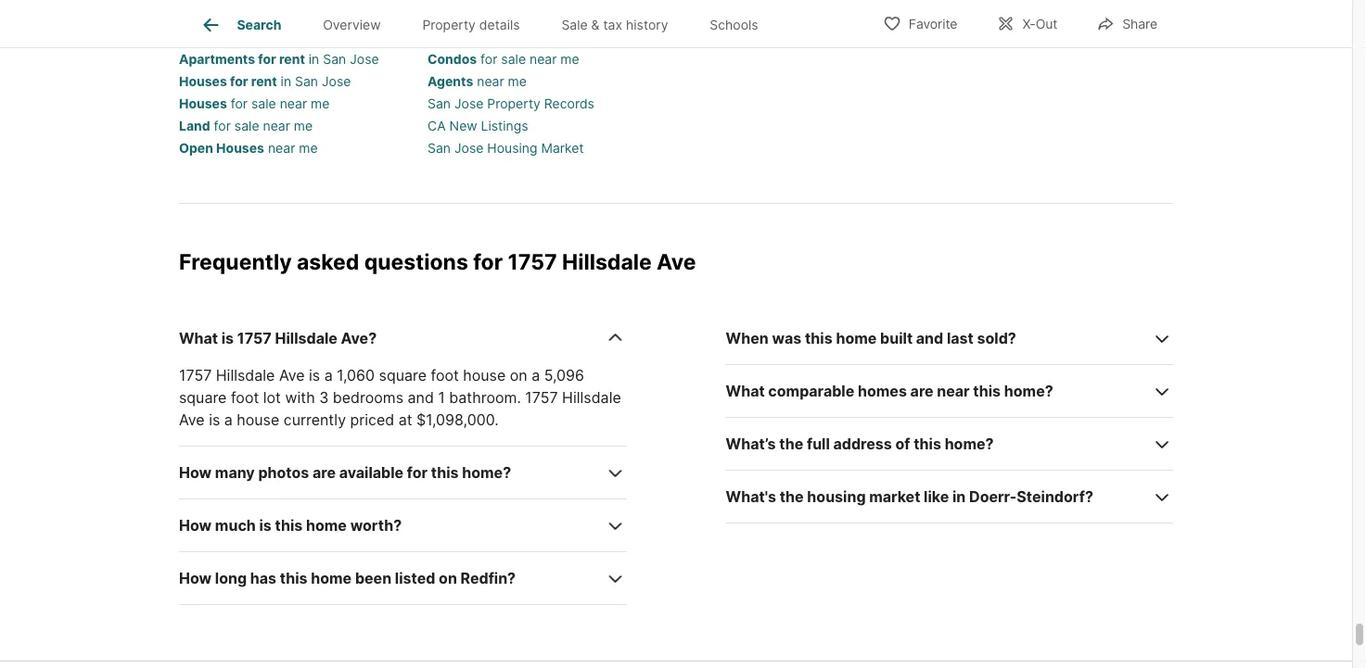 Task type: vqa. For each thing, say whether or not it's contained in the screenshot.
rightmost Nov
no



Task type: describe. For each thing, give the bounding box(es) containing it.
2 horizontal spatial ave
[[657, 248, 696, 274]]

0 horizontal spatial square
[[179, 389, 227, 407]]

houses for sale near me
[[179, 95, 330, 111]]

available
[[339, 464, 404, 482]]

what's
[[726, 488, 776, 506]]

land for sale near me
[[179, 118, 313, 133]]

how for how many photos are available for this home?
[[179, 464, 212, 482]]

for for apartments for rent
[[258, 51, 276, 67]]

comparable
[[768, 382, 854, 400]]

home? inside how many photos are available for this home? dropdown button
[[462, 464, 511, 482]]

x-
[[1022, 16, 1036, 32]]

a for 1757 hillsdale ave is a 1,060 square foot house on a 5,096 square foot lot with 3 bedrooms and 1 bathroom.
[[324, 366, 333, 385]]

how many photos are available for this home? button
[[179, 447, 626, 500]]

on inside 'how long has this home been listed on redfin?' dropdown button
[[439, 570, 457, 588]]

in inside dropdown button
[[952, 488, 966, 506]]

on inside 1757 hillsdale ave is a 1,060 square foot house on a 5,096 square foot lot with 3 bedrooms and 1 bathroom.
[[510, 366, 527, 385]]

1 horizontal spatial property
[[487, 95, 540, 111]]

open houses near me
[[179, 140, 318, 156]]

land
[[179, 118, 210, 133]]

agents near me
[[428, 73, 527, 89]]

much
[[215, 517, 256, 535]]

market
[[541, 140, 584, 156]]

how long has this home been listed on redfin? button
[[179, 553, 626, 606]]

near down houses for rent in san jose
[[280, 95, 307, 111]]

bedrooms
[[333, 389, 403, 407]]

x-out
[[1022, 16, 1058, 32]]

how much is this home worth?
[[179, 517, 402, 535]]

doerr-
[[969, 488, 1017, 506]]

house inside 1757 hillsdale ave is a house currently priced at $1,098,000.
[[237, 411, 279, 429]]

for for houses
[[231, 95, 248, 111]]

me for houses for sale near me
[[311, 95, 330, 111]]

for for condos
[[481, 51, 497, 67]]

1757 hillsdale ave is a house currently priced at $1,098,000.
[[179, 389, 621, 429]]

this right of
[[914, 435, 941, 453]]

what's the full address of this home? button
[[726, 418, 1173, 471]]

how for how long has this home been listed on redfin?
[[179, 570, 212, 588]]

5,096
[[544, 366, 584, 385]]

overview tab
[[302, 3, 402, 47]]

sale & tax history tab
[[541, 3, 689, 47]]

condos for sale near me
[[428, 51, 579, 67]]

and inside when was this home built and last sold? dropdown button
[[916, 329, 943, 347]]

full
[[807, 435, 830, 453]]

favorite
[[909, 16, 957, 32]]

worth?
[[350, 517, 402, 535]]

open
[[179, 140, 213, 156]]

0 vertical spatial foot
[[431, 366, 459, 385]]

this right was
[[805, 329, 833, 347]]

last
[[947, 329, 974, 347]]

and inside 1757 hillsdale ave is a 1,060 square foot house on a 5,096 square foot lot with 3 bedrooms and 1 bathroom.
[[408, 389, 434, 407]]

san jose property records link
[[428, 95, 594, 111]]

ca new listings
[[428, 118, 528, 133]]

are for homes
[[910, 382, 934, 400]]

rent for houses for rent
[[251, 73, 277, 89]]

for inside how many photos are available for this home? dropdown button
[[407, 464, 428, 482]]

schools
[[710, 17, 758, 33]]

market
[[869, 488, 920, 506]]

in for houses for rent
[[281, 73, 291, 89]]

hillsdale inside dropdown button
[[275, 329, 337, 347]]

condos
[[428, 51, 477, 67]]

bathroom.
[[449, 389, 521, 407]]

many
[[215, 464, 255, 482]]

ave?
[[341, 329, 377, 347]]

currently
[[284, 411, 346, 429]]

sale for houses
[[251, 95, 276, 111]]

is inside the how much is this home worth? dropdown button
[[259, 517, 272, 535]]

redfin?
[[461, 570, 516, 588]]

tab list containing search
[[179, 0, 794, 47]]

1757 hillsdale ave is a 1,060 square foot house on a 5,096 square foot lot with 3 bedrooms and 1 bathroom.
[[179, 366, 584, 407]]

history
[[626, 17, 668, 33]]

1,060
[[337, 366, 375, 385]]

how many photos are available for this home?
[[179, 464, 511, 482]]

when was this home built and last sold?
[[726, 329, 1016, 347]]

property details
[[422, 17, 520, 33]]

houses for houses for sale near me
[[179, 95, 227, 111]]

0 vertical spatial home
[[836, 329, 877, 347]]

x-out button
[[981, 4, 1073, 42]]

what's the housing market like in doerr-steindorf? button
[[726, 471, 1173, 524]]

was
[[772, 329, 802, 347]]

sale
[[561, 17, 588, 33]]

photos
[[258, 464, 309, 482]]

what is 1757 hillsdale ave?
[[179, 329, 377, 347]]

steindorf?
[[1017, 488, 1093, 506]]

home for worth?
[[306, 517, 347, 535]]



Task type: locate. For each thing, give the bounding box(es) containing it.
property up "condos"
[[422, 17, 476, 33]]

housing
[[807, 488, 866, 506]]

what's the full address of this home?
[[726, 435, 994, 453]]

for up houses for sale near me
[[230, 73, 248, 89]]

rent up houses for sale near me
[[251, 73, 277, 89]]

house up 'bathroom.' on the left bottom of page
[[463, 366, 506, 385]]

san up ca
[[428, 95, 451, 111]]

the for what's
[[780, 488, 804, 506]]

2 horizontal spatial a
[[532, 366, 540, 385]]

sale down details
[[501, 51, 526, 67]]

listed
[[395, 570, 435, 588]]

and left last
[[916, 329, 943, 347]]

schools tab
[[689, 3, 779, 47]]

been
[[355, 570, 391, 588]]

with
[[285, 389, 315, 407]]

a up 3
[[324, 366, 333, 385]]

0 horizontal spatial on
[[439, 570, 457, 588]]

1 vertical spatial on
[[439, 570, 457, 588]]

the for what's
[[779, 435, 803, 453]]

jose
[[350, 51, 379, 67], [322, 73, 351, 89], [454, 95, 484, 111], [454, 140, 484, 156]]

overview
[[323, 17, 381, 33]]

houses for houses for rent in san jose
[[179, 73, 227, 89]]

apartments for rent in san jose
[[179, 51, 379, 67]]

home left the been
[[311, 570, 352, 588]]

for for houses for rent
[[230, 73, 248, 89]]

a
[[324, 366, 333, 385], [532, 366, 540, 385], [224, 411, 233, 429]]

hillsdale
[[562, 248, 652, 274], [275, 329, 337, 347], [216, 366, 275, 385], [562, 389, 621, 407]]

me down houses for sale near me
[[294, 118, 313, 133]]

near down land for sale near me
[[268, 140, 295, 156]]

1 vertical spatial the
[[780, 488, 804, 506]]

share
[[1122, 16, 1157, 32]]

2 horizontal spatial home?
[[1004, 382, 1053, 400]]

san jose housing market link
[[428, 140, 584, 156]]

a up many
[[224, 411, 233, 429]]

near
[[530, 51, 557, 67], [477, 73, 504, 89], [280, 95, 307, 111], [263, 118, 290, 133], [268, 140, 295, 156], [937, 382, 970, 400]]

0 vertical spatial how
[[179, 464, 212, 482]]

home? down what comparable homes are near this home? dropdown button
[[945, 435, 994, 453]]

1 horizontal spatial home?
[[945, 435, 994, 453]]

this down sold?
[[973, 382, 1001, 400]]

what down frequently
[[179, 329, 218, 347]]

0 vertical spatial home?
[[1004, 382, 1053, 400]]

sale & tax history
[[561, 17, 668, 33]]

on right listed
[[439, 570, 457, 588]]

1 horizontal spatial rent
[[279, 51, 305, 67]]

foot left lot
[[231, 389, 259, 407]]

search link
[[200, 14, 281, 36]]

how left much
[[179, 517, 212, 535]]

2 the from the top
[[780, 488, 804, 506]]

sale for condos
[[501, 51, 526, 67]]

this
[[805, 329, 833, 347], [973, 382, 1001, 400], [914, 435, 941, 453], [431, 464, 459, 482], [275, 517, 303, 535], [280, 570, 307, 588]]

lot
[[263, 389, 281, 407]]

are
[[910, 382, 934, 400], [313, 464, 336, 482]]

for right land
[[214, 118, 231, 133]]

home? inside what comparable homes are near this home? dropdown button
[[1004, 382, 1053, 400]]

property
[[422, 17, 476, 33], [487, 95, 540, 111]]

1 horizontal spatial house
[[463, 366, 506, 385]]

1 horizontal spatial ave
[[279, 366, 305, 385]]

frequently
[[179, 248, 292, 274]]

when
[[726, 329, 769, 347]]

0 horizontal spatial foot
[[231, 389, 259, 407]]

me
[[560, 51, 579, 67], [508, 73, 527, 89], [311, 95, 330, 111], [294, 118, 313, 133], [299, 140, 318, 156]]

0 vertical spatial property
[[422, 17, 476, 33]]

when was this home built and last sold? button
[[726, 313, 1173, 366]]

near down when was this home built and last sold? dropdown button
[[937, 382, 970, 400]]

rent for apartments for rent
[[279, 51, 305, 67]]

2 vertical spatial houses
[[216, 140, 264, 156]]

2 vertical spatial sale
[[234, 118, 259, 133]]

1 vertical spatial sale
[[251, 95, 276, 111]]

2 vertical spatial how
[[179, 570, 212, 588]]

are right 'photos'
[[313, 464, 336, 482]]

for for land
[[214, 118, 231, 133]]

a inside 1757 hillsdale ave is a house currently priced at $1,098,000.
[[224, 411, 233, 429]]

san down overview tab
[[323, 51, 346, 67]]

home
[[836, 329, 877, 347], [306, 517, 347, 535], [311, 570, 352, 588]]

in
[[309, 51, 319, 67], [281, 73, 291, 89], [952, 488, 966, 506]]

ave for 1757 hillsdale ave is a 1,060 square foot house on a 5,096 square foot lot with 3 bedrooms and 1 bathroom.
[[279, 366, 305, 385]]

ca new listings link
[[428, 118, 528, 133]]

records
[[544, 95, 594, 111]]

1 vertical spatial square
[[179, 389, 227, 407]]

me down land for sale near me
[[299, 140, 318, 156]]

1 how from the top
[[179, 464, 212, 482]]

in down the apartments for rent in san jose
[[281, 73, 291, 89]]

1 vertical spatial home
[[306, 517, 347, 535]]

for right questions
[[473, 248, 503, 274]]

me for land for sale near me
[[294, 118, 313, 133]]

1 horizontal spatial and
[[916, 329, 943, 347]]

rent up houses for rent in san jose
[[279, 51, 305, 67]]

the right 'what's'
[[780, 488, 804, 506]]

is down frequently
[[221, 329, 234, 347]]

home left 'built'
[[836, 329, 877, 347]]

&
[[591, 17, 600, 33]]

houses down land for sale near me
[[216, 140, 264, 156]]

0 vertical spatial the
[[779, 435, 803, 453]]

this down 'photos'
[[275, 517, 303, 535]]

1757 inside 1757 hillsdale ave is a house currently priced at $1,098,000.
[[525, 389, 558, 407]]

0 horizontal spatial what
[[179, 329, 218, 347]]

me up the san jose property records link
[[508, 73, 527, 89]]

is right much
[[259, 517, 272, 535]]

ave
[[657, 248, 696, 274], [279, 366, 305, 385], [179, 411, 205, 429]]

apartments
[[179, 51, 255, 67]]

0 horizontal spatial a
[[224, 411, 233, 429]]

1 vertical spatial foot
[[231, 389, 259, 407]]

near inside dropdown button
[[937, 382, 970, 400]]

0 vertical spatial house
[[463, 366, 506, 385]]

questions
[[364, 248, 468, 274]]

are for photos
[[313, 464, 336, 482]]

1 vertical spatial in
[[281, 73, 291, 89]]

is inside 1757 hillsdale ave is a house currently priced at $1,098,000.
[[209, 411, 220, 429]]

3 how from the top
[[179, 570, 212, 588]]

1 vertical spatial home?
[[945, 435, 994, 453]]

0 horizontal spatial rent
[[251, 73, 277, 89]]

how
[[179, 464, 212, 482], [179, 517, 212, 535], [179, 570, 212, 588]]

0 vertical spatial on
[[510, 366, 527, 385]]

1 vertical spatial what
[[726, 382, 765, 400]]

me down houses for rent in san jose
[[311, 95, 330, 111]]

what's the housing market like in doerr-steindorf?
[[726, 488, 1093, 506]]

square
[[379, 366, 427, 385], [179, 389, 227, 407]]

me for condos for sale near me
[[560, 51, 579, 67]]

san down ca
[[428, 140, 451, 156]]

$1,098,000.
[[416, 411, 499, 429]]

property up listings
[[487, 95, 540, 111]]

sale down houses for rent in san jose
[[251, 95, 276, 111]]

1 the from the top
[[779, 435, 803, 453]]

1 horizontal spatial what
[[726, 382, 765, 400]]

1 vertical spatial houses
[[179, 95, 227, 111]]

house inside 1757 hillsdale ave is a 1,060 square foot house on a 5,096 square foot lot with 3 bedrooms and 1 bathroom.
[[463, 366, 506, 385]]

in right like
[[952, 488, 966, 506]]

how left many
[[179, 464, 212, 482]]

2 vertical spatial home?
[[462, 464, 511, 482]]

1 vertical spatial how
[[179, 517, 212, 535]]

ave for 1757 hillsdale ave is a house currently priced at $1,098,000.
[[179, 411, 205, 429]]

a for 1757 hillsdale ave is a house currently priced at $1,098,000.
[[224, 411, 233, 429]]

a left 5,096
[[532, 366, 540, 385]]

out
[[1036, 16, 1058, 32]]

ca
[[428, 118, 446, 133]]

near down houses for sale near me
[[263, 118, 290, 133]]

0 horizontal spatial ave
[[179, 411, 205, 429]]

how long has this home been listed on redfin?
[[179, 570, 516, 588]]

san down the apartments for rent in san jose
[[295, 73, 318, 89]]

sold?
[[977, 329, 1016, 347]]

how much is this home worth? button
[[179, 500, 626, 553]]

near up records on the top of the page
[[530, 51, 557, 67]]

housing
[[487, 140, 537, 156]]

what for what comparable homes are near this home?
[[726, 382, 765, 400]]

san jose property records
[[428, 95, 594, 111]]

ave inside 1757 hillsdale ave is a 1,060 square foot house on a 5,096 square foot lot with 3 bedrooms and 1 bathroom.
[[279, 366, 305, 385]]

what comparable homes are near this home?
[[726, 382, 1053, 400]]

address
[[833, 435, 892, 453]]

2 how from the top
[[179, 517, 212, 535]]

home? for what's the full address of this home?
[[945, 435, 994, 453]]

0 vertical spatial rent
[[279, 51, 305, 67]]

this down $1,098,000.
[[431, 464, 459, 482]]

is up 3
[[309, 366, 320, 385]]

has
[[250, 570, 276, 588]]

for up houses for rent in san jose
[[258, 51, 276, 67]]

hillsdale inside 1757 hillsdale ave is a house currently priced at $1,098,000.
[[562, 389, 621, 407]]

me down sale
[[560, 51, 579, 67]]

home? down $1,098,000.
[[462, 464, 511, 482]]

0 horizontal spatial property
[[422, 17, 476, 33]]

1 vertical spatial rent
[[251, 73, 277, 89]]

favorite button
[[867, 4, 973, 42]]

is up many
[[209, 411, 220, 429]]

at
[[399, 411, 412, 429]]

0 vertical spatial what
[[179, 329, 218, 347]]

long
[[215, 570, 247, 588]]

share button
[[1081, 4, 1173, 42]]

what is 1757 hillsdale ave? button
[[179, 313, 626, 365]]

0 horizontal spatial and
[[408, 389, 434, 407]]

are right 'homes' at the right of the page
[[910, 382, 934, 400]]

like
[[924, 488, 949, 506]]

0 horizontal spatial are
[[313, 464, 336, 482]]

for up land for sale near me
[[231, 95, 248, 111]]

0 vertical spatial ave
[[657, 248, 696, 274]]

listings
[[481, 118, 528, 133]]

0 vertical spatial in
[[309, 51, 319, 67]]

2 vertical spatial in
[[952, 488, 966, 506]]

agents
[[428, 73, 473, 89]]

this right has
[[280, 570, 307, 588]]

frequently asked questions for 1757 hillsdale ave
[[179, 248, 696, 274]]

home for been
[[311, 570, 352, 588]]

1 horizontal spatial on
[[510, 366, 527, 385]]

1 horizontal spatial in
[[309, 51, 319, 67]]

0 vertical spatial square
[[379, 366, 427, 385]]

home? down sold?
[[1004, 382, 1053, 400]]

homes
[[858, 382, 907, 400]]

0 horizontal spatial house
[[237, 411, 279, 429]]

1 horizontal spatial a
[[324, 366, 333, 385]]

2 vertical spatial ave
[[179, 411, 205, 429]]

1 vertical spatial are
[[313, 464, 336, 482]]

what's
[[726, 435, 776, 453]]

hillsdale inside 1757 hillsdale ave is a 1,060 square foot house on a 5,096 square foot lot with 3 bedrooms and 1 bathroom.
[[216, 366, 275, 385]]

and
[[916, 329, 943, 347], [408, 389, 434, 407]]

home? inside what's the full address of this home? dropdown button
[[945, 435, 994, 453]]

0 vertical spatial houses
[[179, 73, 227, 89]]

0 horizontal spatial in
[[281, 73, 291, 89]]

houses for rent in san jose
[[179, 73, 351, 89]]

asked
[[297, 248, 359, 274]]

on up 'bathroom.' on the left bottom of page
[[510, 366, 527, 385]]

tax
[[603, 17, 622, 33]]

near down condos for sale near me
[[477, 73, 504, 89]]

in down overview tab
[[309, 51, 319, 67]]

1 vertical spatial house
[[237, 411, 279, 429]]

square left lot
[[179, 389, 227, 407]]

new
[[449, 118, 477, 133]]

details
[[479, 17, 520, 33]]

0 vertical spatial sale
[[501, 51, 526, 67]]

2 vertical spatial home
[[311, 570, 352, 588]]

ave inside 1757 hillsdale ave is a house currently priced at $1,098,000.
[[179, 411, 205, 429]]

in for apartments for rent
[[309, 51, 319, 67]]

foot
[[431, 366, 459, 385], [231, 389, 259, 407]]

sale for land
[[234, 118, 259, 133]]

0 vertical spatial are
[[910, 382, 934, 400]]

and left 1
[[408, 389, 434, 407]]

for up agents near me
[[481, 51, 497, 67]]

of
[[895, 435, 910, 453]]

1757
[[508, 248, 557, 274], [237, 329, 272, 347], [179, 366, 212, 385], [525, 389, 558, 407]]

is inside what is 1757 hillsdale ave? dropdown button
[[221, 329, 234, 347]]

how left long
[[179, 570, 212, 588]]

is inside 1757 hillsdale ave is a 1,060 square foot house on a 5,096 square foot lot with 3 bedrooms and 1 bathroom.
[[309, 366, 320, 385]]

what for what is 1757 hillsdale ave?
[[179, 329, 218, 347]]

1757 inside dropdown button
[[237, 329, 272, 347]]

1 horizontal spatial are
[[910, 382, 934, 400]]

what comparable homes are near this home? button
[[726, 366, 1173, 418]]

the
[[779, 435, 803, 453], [780, 488, 804, 506]]

houses down "apartments"
[[179, 73, 227, 89]]

1757 inside 1757 hillsdale ave is a 1,060 square foot house on a 5,096 square foot lot with 3 bedrooms and 1 bathroom.
[[179, 366, 212, 385]]

0 vertical spatial and
[[916, 329, 943, 347]]

1 vertical spatial ave
[[279, 366, 305, 385]]

1 horizontal spatial square
[[379, 366, 427, 385]]

1 vertical spatial and
[[408, 389, 434, 407]]

home left worth?
[[306, 517, 347, 535]]

how for how much is this home worth?
[[179, 517, 212, 535]]

what down the when at the right
[[726, 382, 765, 400]]

square up 1757 hillsdale ave is a house currently priced at $1,098,000. at the left bottom of page
[[379, 366, 427, 385]]

property inside tab
[[422, 17, 476, 33]]

2 horizontal spatial in
[[952, 488, 966, 506]]

0 horizontal spatial home?
[[462, 464, 511, 482]]

home?
[[1004, 382, 1053, 400], [945, 435, 994, 453], [462, 464, 511, 482]]

home? for what comparable homes are near this home?
[[1004, 382, 1053, 400]]

3
[[319, 389, 329, 407]]

property details tab
[[402, 3, 541, 47]]

foot up 1
[[431, 366, 459, 385]]

house down lot
[[237, 411, 279, 429]]

1 vertical spatial property
[[487, 95, 540, 111]]

priced
[[350, 411, 394, 429]]

sale up open houses near me
[[234, 118, 259, 133]]

1
[[438, 389, 445, 407]]

san jose housing market
[[428, 140, 584, 156]]

tab list
[[179, 0, 794, 47], [179, 0, 1173, 18]]

1 horizontal spatial foot
[[431, 366, 459, 385]]

the left full on the bottom right of the page
[[779, 435, 803, 453]]

search
[[237, 17, 281, 33]]

for right available
[[407, 464, 428, 482]]

houses up land
[[179, 95, 227, 111]]



